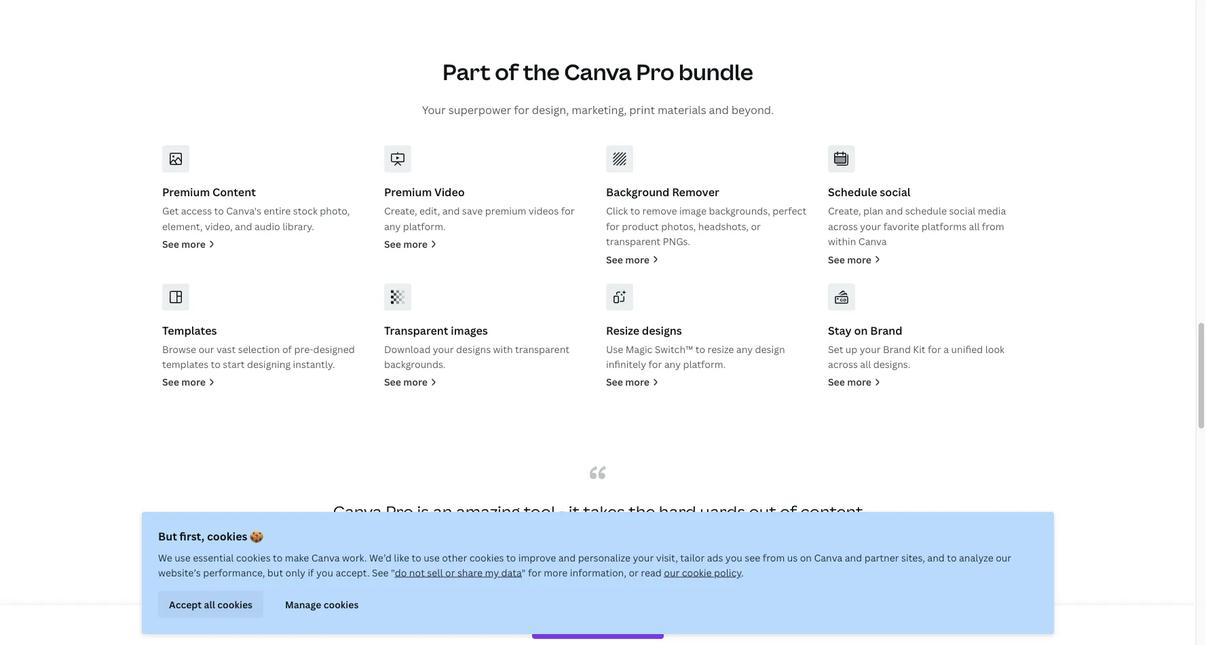 Task type: locate. For each thing, give the bounding box(es) containing it.
and left beyond.
[[709, 103, 729, 118]]

1 vertical spatial our
[[996, 551, 1012, 564]]

see more down backgrounds.
[[384, 376, 428, 389]]

every
[[725, 526, 771, 548]]

platform. inside premium video create, edit, and save premium videos for any platform.
[[403, 220, 446, 233]]

" down like
[[391, 566, 395, 579]]

0 horizontal spatial create,
[[384, 205, 417, 218]]

premium up 'access'
[[162, 185, 210, 200]]

but
[[267, 566, 283, 579]]

2 horizontal spatial any
[[737, 343, 753, 356]]

see more
[[162, 238, 206, 251], [384, 238, 428, 251], [606, 253, 650, 266], [828, 253, 872, 266], [162, 376, 206, 389], [384, 376, 428, 389], [606, 376, 650, 389], [828, 376, 872, 389]]

cookies up essential
[[207, 529, 247, 544]]

remove
[[643, 205, 677, 218]]

superpower
[[449, 103, 511, 118]]

see more link down platforms
[[828, 252, 1034, 267]]

all down media
[[969, 220, 980, 233]]

canva down plan
[[859, 235, 887, 248]]

image
[[680, 205, 707, 218]]

photo,
[[320, 205, 350, 218]]

" down improve
[[522, 566, 526, 579]]

social
[[880, 185, 911, 200], [949, 205, 976, 218]]

you
[[726, 551, 743, 564], [316, 566, 333, 579]]

1 vertical spatial from
[[763, 551, 785, 564]]

1 vertical spatial designs
[[456, 343, 491, 356]]

" inside we use essential cookies to make canva work. we'd like to use other cookies to improve and personalize your visit, tailor ads you see from us on canva and partner sites, and to analyze our website's performance, but only if you accept. see "
[[391, 566, 395, 579]]

designs
[[642, 323, 682, 338], [456, 343, 491, 356]]

"
[[391, 566, 395, 579], [522, 566, 526, 579]]

0 vertical spatial from
[[982, 220, 1005, 233]]

see more link down kit
[[828, 375, 1034, 390]]

entire
[[264, 205, 291, 218]]

on
[[855, 323, 868, 338], [800, 551, 812, 564]]

1 horizontal spatial use
[[424, 551, 440, 564]]

or down backgrounds,
[[751, 220, 761, 233]]

see more link for stay on brand
[[828, 375, 1034, 390]]

cookies down accept.
[[324, 598, 359, 611]]

for down click
[[606, 220, 620, 233]]

0 vertical spatial social
[[880, 185, 911, 200]]

0 vertical spatial of
[[495, 57, 519, 87]]

our cookie policy link
[[664, 566, 742, 579]]

see more link for transparent images
[[384, 375, 590, 390]]

see more link down designing
[[162, 375, 368, 390]]

we'd
[[369, 551, 392, 564]]

accept
[[169, 598, 202, 611]]

part
[[443, 57, 491, 87]]

0 horizontal spatial a
[[610, 526, 620, 548]]

2 across from the top
[[828, 358, 858, 371]]

it right -
[[569, 501, 580, 523]]

first,
[[180, 529, 204, 544]]

1 horizontal spatial the
[[629, 501, 656, 523]]

if
[[308, 566, 314, 579]]

team.
[[623, 526, 668, 548]]

use up website's
[[175, 551, 191, 564]]

or right sell
[[445, 566, 455, 579]]

more down the infinitely
[[626, 376, 650, 389]]

for down magic
[[649, 358, 662, 371]]

1 vertical spatial across
[[828, 358, 858, 371]]

designs down the images
[[456, 343, 491, 356]]

0 horizontal spatial our
[[199, 343, 214, 356]]

premium for content
[[162, 185, 210, 200]]

1 horizontal spatial a
[[944, 343, 949, 356]]

of left pre-
[[282, 343, 292, 356]]

0 vertical spatial pro
[[636, 57, 675, 87]]

see more link down the resize
[[606, 375, 812, 390]]

cookie
[[682, 566, 712, 579]]

premium video create, edit, and save premium videos for any platform.
[[384, 185, 575, 233]]

1 vertical spatial a
[[610, 526, 620, 548]]

0 horizontal spatial from
[[763, 551, 785, 564]]

you up policy
[[726, 551, 743, 564]]

and up 'other'
[[458, 526, 488, 548]]

1 horizontal spatial from
[[982, 220, 1005, 233]]

see more link for templates
[[162, 375, 368, 390]]

media
[[978, 205, 1006, 218]]

use up sell
[[424, 551, 440, 564]]

1 vertical spatial pro
[[386, 501, 414, 523]]

0 vertical spatial all
[[969, 220, 980, 233]]

1 horizontal spatial designs
[[642, 323, 682, 338]]

designs up the switch™
[[642, 323, 682, 338]]

0 vertical spatial our
[[199, 343, 214, 356]]

your superpower for design, marketing, print materials and beyond.
[[422, 103, 774, 118]]

your up read
[[633, 551, 654, 564]]

transparent right with
[[515, 343, 570, 356]]

pro
[[636, 57, 675, 87], [386, 501, 414, 523]]

see more link for resize designs
[[606, 375, 812, 390]]

1 horizontal spatial create,
[[828, 205, 861, 218]]

favorite
[[884, 220, 920, 233]]

the up team.
[[629, 501, 656, 523]]

1 vertical spatial platform.
[[683, 358, 726, 371]]

1 horizontal spatial premium
[[384, 185, 432, 200]]

browse
[[162, 343, 196, 356]]

see for templates
[[162, 376, 179, 389]]

use right i
[[680, 526, 707, 548]]

1 premium from the left
[[162, 185, 210, 200]]

0 vertical spatial any
[[384, 220, 401, 233]]

designs inside transparent images download your designs with transparent backgrounds.
[[456, 343, 491, 356]]

0 horizontal spatial premium
[[162, 185, 210, 200]]

1 across from the top
[[828, 220, 858, 233]]

video,
[[205, 220, 233, 233]]

2 horizontal spatial use
[[680, 526, 707, 548]]

platform. inside resize designs use magic switch™ to resize any design infinitely for any platform.
[[683, 358, 726, 371]]

our
[[199, 343, 214, 356], [996, 551, 1012, 564], [664, 566, 680, 579]]

our inside templates browse our vast selection of pre-designed templates to start designing instantly.
[[199, 343, 214, 356]]

background
[[606, 185, 670, 200]]

an
[[433, 501, 452, 523]]

manage
[[285, 598, 321, 611]]

0 horizontal spatial all
[[204, 598, 215, 611]]

materials
[[658, 103, 707, 118]]

or
[[751, 220, 761, 233], [445, 566, 455, 579], [629, 566, 639, 579]]

1 horizontal spatial platform.
[[683, 358, 726, 371]]

social up platforms
[[949, 205, 976, 218]]

see more for premium video
[[384, 238, 428, 251]]

us
[[787, 551, 798, 564]]

premium for video
[[384, 185, 432, 200]]

our right the analyze on the bottom of the page
[[996, 551, 1012, 564]]

designs inside resize designs use magic switch™ to resize any design infinitely for any platform.
[[642, 323, 682, 338]]

🍪
[[250, 529, 261, 544]]

see for premium video
[[384, 238, 401, 251]]

content
[[213, 185, 256, 200]]

2 vertical spatial all
[[204, 598, 215, 611]]

see more link for premium video
[[384, 237, 590, 252]]

do
[[395, 566, 407, 579]]

1 horizontal spatial our
[[664, 566, 680, 579]]

your
[[422, 103, 446, 118]]

1 horizontal spatial on
[[855, 323, 868, 338]]

our inside we use essential cookies to make canva work. we'd like to use other cookies to improve and personalize your visit, tailor ads you see from us on canva and partner sites, and to analyze our website's performance, but only if you accept. see "
[[996, 551, 1012, 564]]

0 horizontal spatial pro
[[386, 501, 414, 523]]

see more link down save
[[384, 237, 590, 252]]

we
[[158, 551, 172, 564]]

platform. down edit,
[[403, 220, 446, 233]]

1 vertical spatial of
[[282, 343, 292, 356]]

or left read
[[629, 566, 639, 579]]

on up up
[[855, 323, 868, 338]]

0 vertical spatial you
[[726, 551, 743, 564]]

cookies
[[207, 529, 247, 544], [236, 551, 271, 564], [470, 551, 504, 564], [217, 598, 253, 611], [324, 598, 359, 611]]

canva up work.
[[333, 501, 382, 523]]

1 vertical spatial the
[[629, 501, 656, 523]]

more for premium video
[[403, 238, 428, 251]]

1 horizontal spatial you
[[726, 551, 743, 564]]

0 horizontal spatial transparent
[[515, 343, 570, 356]]

but first, cookies 🍪
[[158, 529, 261, 544]]

premium inside premium content get access to canva's entire stock photo, element, video, and audio library.
[[162, 185, 210, 200]]

tailor
[[681, 551, 705, 564]]

is
[[417, 501, 429, 523]]

pro up print at the right
[[636, 57, 675, 87]]

create,
[[384, 205, 417, 218], [828, 205, 861, 218]]

more down edit,
[[403, 238, 428, 251]]

and down canva's
[[235, 220, 252, 233]]

a
[[944, 343, 949, 356], [610, 526, 620, 548]]

instantly.
[[293, 358, 335, 371]]

see more down product
[[606, 253, 650, 266]]

resize
[[606, 323, 640, 338]]

for down improve
[[528, 566, 542, 579]]

all left designs.
[[861, 358, 871, 371]]

1 horizontal spatial all
[[861, 358, 871, 371]]

it up ads
[[711, 526, 722, 548]]

1 vertical spatial you
[[316, 566, 333, 579]]

your inside we use essential cookies to make canva work. we'd like to use other cookies to improve and personalize your visit, tailor ads you see from us on canva and partner sites, and to analyze our website's performance, but only if you accept. see "
[[633, 551, 654, 564]]

backgrounds.
[[384, 358, 446, 371]]

canva
[[564, 57, 632, 87], [859, 235, 887, 248], [333, 501, 382, 523], [312, 551, 340, 564], [814, 551, 843, 564]]

for right videos
[[561, 205, 575, 218]]

create, inside schedule social create, plan and schedule social media across your favorite platforms all from within canva
[[828, 205, 861, 218]]

cookies up my
[[470, 551, 504, 564]]

and up do not sell or share my data " for more information, or read our cookie policy .
[[559, 551, 576, 564]]

1 vertical spatial on
[[800, 551, 812, 564]]

perfect
[[773, 205, 807, 218]]

from down media
[[982, 220, 1005, 233]]

marketing,
[[572, 103, 627, 118]]

see more down up
[[828, 376, 872, 389]]

2 horizontal spatial or
[[751, 220, 761, 233]]

you right the "if"
[[316, 566, 333, 579]]

for inside premium video create, edit, and save premium videos for any platform.
[[561, 205, 575, 218]]

to left the resize
[[696, 343, 706, 356]]

your right up
[[860, 343, 881, 356]]

of right part
[[495, 57, 519, 87]]

across inside schedule social create, plan and schedule social media across your favorite platforms all from within canva
[[828, 220, 858, 233]]

create, inside premium video create, edit, and save premium videos for any platform.
[[384, 205, 417, 218]]

see more link down headshots,
[[606, 252, 812, 267]]

cookies inside manage cookies button
[[324, 598, 359, 611]]

more for resize designs
[[626, 376, 650, 389]]

more down templates
[[181, 376, 206, 389]]

policy
[[714, 566, 742, 579]]

1 horizontal spatial any
[[665, 358, 681, 371]]

1 vertical spatial any
[[737, 343, 753, 356]]

see inside we use essential cookies to make canva work. we'd like to use other cookies to improve and personalize your visit, tailor ads you see from us on canva and partner sites, and to analyze our website's performance, but only if you accept. see "
[[372, 566, 389, 579]]

information,
[[570, 566, 627, 579]]

canva right us
[[814, 551, 843, 564]]

1 horizontal spatial social
[[949, 205, 976, 218]]

for inside stay on brand set up your brand kit for a unified look across all designs.
[[928, 343, 942, 356]]

any inside premium video create, edit, and save premium videos for any platform.
[[384, 220, 401, 233]]

transparent down product
[[606, 235, 661, 248]]

on inside stay on brand set up your brand kit for a unified look across all designs.
[[855, 323, 868, 338]]

and down "video"
[[443, 205, 460, 218]]

edit,
[[420, 205, 440, 218]]

0 horizontal spatial social
[[880, 185, 911, 200]]

2 horizontal spatial our
[[996, 551, 1012, 564]]

switch™
[[655, 343, 693, 356]]

premium up edit,
[[384, 185, 432, 200]]

more down backgrounds.
[[403, 376, 428, 389]]

a left unified
[[944, 343, 949, 356]]

see for stay on brand
[[828, 376, 845, 389]]

more for templates
[[181, 376, 206, 389]]

0 vertical spatial on
[[855, 323, 868, 338]]

1 create, from the left
[[384, 205, 417, 218]]

your inside stay on brand set up your brand kit for a unified look across all designs.
[[860, 343, 881, 356]]

and up favorite
[[886, 205, 903, 218]]

tool
[[524, 501, 556, 523]]

1 " from the left
[[391, 566, 395, 579]]

yards
[[700, 501, 746, 523]]

other
[[442, 551, 467, 564]]

more for schedule social
[[848, 253, 872, 266]]

to left start
[[211, 358, 221, 371]]

beyond.
[[732, 103, 774, 118]]

to up product
[[631, 205, 640, 218]]

analyze
[[959, 551, 994, 564]]

0 horizontal spatial "
[[391, 566, 395, 579]]

a up "personalize"
[[610, 526, 620, 548]]

1 horizontal spatial "
[[522, 566, 526, 579]]

0 horizontal spatial designs
[[456, 343, 491, 356]]

0 horizontal spatial any
[[384, 220, 401, 233]]

any
[[384, 220, 401, 233], [737, 343, 753, 356], [665, 358, 681, 371]]

see more for transparent images
[[384, 376, 428, 389]]

1 vertical spatial brand
[[883, 343, 911, 356]]

cookies inside accept all cookies button
[[217, 598, 253, 611]]

2 create, from the left
[[828, 205, 861, 218]]

schedule
[[906, 205, 947, 218]]

all inside button
[[204, 598, 215, 611]]

1 horizontal spatial transparent
[[606, 235, 661, 248]]

canva inside schedule social create, plan and schedule social media across your favorite platforms all from within canva
[[859, 235, 887, 248]]

to inside premium content get access to canva's entire stock photo, element, video, and audio library.
[[214, 205, 224, 218]]

0 horizontal spatial on
[[800, 551, 812, 564]]

0 horizontal spatial the
[[523, 57, 560, 87]]

resize
[[708, 343, 734, 356]]

product
[[622, 220, 659, 233]]

it
[[569, 501, 580, 523], [711, 526, 722, 548]]

0 vertical spatial a
[[944, 343, 949, 356]]

of
[[495, 57, 519, 87], [282, 343, 292, 356], [780, 501, 797, 523]]

to right like
[[412, 551, 422, 564]]

to inside templates browse our vast selection of pre-designed templates to start designing instantly.
[[211, 358, 221, 371]]

your down the images
[[433, 343, 454, 356]]

from inside schedule social create, plan and schedule social media across your favorite platforms all from within canva
[[982, 220, 1005, 233]]

see more link down with
[[384, 375, 590, 390]]

see more down edit,
[[384, 238, 428, 251]]

1 horizontal spatial it
[[711, 526, 722, 548]]

our left vast
[[199, 343, 214, 356]]

see more link
[[162, 237, 368, 252], [384, 237, 590, 252], [606, 252, 812, 267], [828, 252, 1034, 267], [162, 375, 368, 390], [384, 375, 590, 390], [606, 375, 812, 390], [828, 375, 1034, 390]]

the up design,
[[523, 57, 560, 87]]

across down set
[[828, 358, 858, 371]]

2 vertical spatial our
[[664, 566, 680, 579]]

for right kit
[[928, 343, 942, 356]]

see more down within on the top right of page
[[828, 253, 872, 266]]

premium inside premium video create, edit, and save premium videos for any platform.
[[384, 185, 432, 200]]

0 vertical spatial across
[[828, 220, 858, 233]]

to up video,
[[214, 205, 224, 218]]

all right the accept
[[204, 598, 215, 611]]

2 premium from the left
[[384, 185, 432, 200]]

from left us
[[763, 551, 785, 564]]

sharing
[[492, 526, 549, 548]]

create, down schedule
[[828, 205, 861, 218]]

2 horizontal spatial of
[[780, 501, 797, 523]]

platforms
[[922, 220, 967, 233]]

create, left edit,
[[384, 205, 417, 218]]

1 horizontal spatial of
[[495, 57, 519, 87]]

of up day!
[[780, 501, 797, 523]]

selection
[[238, 343, 280, 356]]

use
[[680, 526, 707, 548], [175, 551, 191, 564], [424, 551, 440, 564]]

more for stay on brand
[[848, 376, 872, 389]]

our down visit,
[[664, 566, 680, 579]]

your down plan
[[861, 220, 881, 233]]

social up plan
[[880, 185, 911, 200]]

see for transparent images
[[384, 376, 401, 389]]

0 horizontal spatial of
[[282, 343, 292, 356]]

0 vertical spatial platform.
[[403, 220, 446, 233]]

0 horizontal spatial it
[[569, 501, 580, 523]]

0 vertical spatial designs
[[642, 323, 682, 338]]

2 vertical spatial of
[[780, 501, 797, 523]]

more down up
[[848, 376, 872, 389]]

day!
[[774, 526, 809, 548]]

schedule
[[828, 185, 878, 200]]

0 vertical spatial brand
[[871, 323, 903, 338]]

for for brand
[[928, 343, 942, 356]]

cookies down performance,
[[217, 598, 253, 611]]

transparent inside background remover click to remove image backgrounds, perfect for product photos, headshots, or transparent pngs.
[[606, 235, 661, 248]]

0 vertical spatial the
[[523, 57, 560, 87]]

0 vertical spatial transparent
[[606, 235, 661, 248]]

pro inside canva pro is an amazing tool - it takes the hard yards out of content creation and sharing among a team. i use it every day!
[[386, 501, 414, 523]]

a inside stay on brand set up your brand kit for a unified look across all designs.
[[944, 343, 949, 356]]

1 vertical spatial all
[[861, 358, 871, 371]]

brand
[[871, 323, 903, 338], [883, 343, 911, 356]]

create, for premium
[[384, 205, 417, 218]]

2 horizontal spatial all
[[969, 220, 980, 233]]

images
[[451, 323, 488, 338]]

on right us
[[800, 551, 812, 564]]

more down improve
[[544, 566, 568, 579]]

1 vertical spatial transparent
[[515, 343, 570, 356]]

across up within on the top right of page
[[828, 220, 858, 233]]

0 horizontal spatial platform.
[[403, 220, 446, 233]]

for inside background remover click to remove image backgrounds, perfect for product photos, headshots, or transparent pngs.
[[606, 220, 620, 233]]

see more for stay on brand
[[828, 376, 872, 389]]



Task type: describe. For each thing, give the bounding box(es) containing it.
use inside canva pro is an amazing tool - it takes the hard yards out of content creation and sharing among a team. i use it every day!
[[680, 526, 707, 548]]

and right sites,
[[928, 551, 945, 564]]

see more for resize designs
[[606, 376, 650, 389]]

templates
[[162, 323, 217, 338]]

share
[[458, 566, 483, 579]]

to inside background remover click to remove image backgrounds, perfect for product photos, headshots, or transparent pngs.
[[631, 205, 640, 218]]

photos,
[[661, 220, 696, 233]]

for for create,
[[561, 205, 575, 218]]

1 horizontal spatial or
[[629, 566, 639, 579]]

resize designs use magic switch™ to resize any design infinitely for any platform.
[[606, 323, 785, 371]]

all inside stay on brand set up your brand kit for a unified look across all designs.
[[861, 358, 871, 371]]

manage cookies
[[285, 598, 359, 611]]

videos
[[529, 205, 559, 218]]

to inside resize designs use magic switch™ to resize any design infinitely for any platform.
[[696, 343, 706, 356]]

creation
[[388, 526, 454, 548]]

canva pro is an amazing tool - it takes the hard yards out of content creation and sharing among a team. i use it every day!
[[333, 501, 863, 548]]

canva up your superpower for design, marketing, print materials and beyond.
[[564, 57, 632, 87]]

to up but
[[273, 551, 283, 564]]

video
[[435, 185, 465, 200]]

my
[[485, 566, 499, 579]]

0 vertical spatial it
[[569, 501, 580, 523]]

see more link down 'audio'
[[162, 237, 368, 252]]

magic
[[626, 343, 653, 356]]

see more for templates
[[162, 376, 206, 389]]

start
[[223, 358, 245, 371]]

0 horizontal spatial use
[[175, 551, 191, 564]]

visit,
[[656, 551, 678, 564]]

access
[[181, 205, 212, 218]]

get
[[162, 205, 179, 218]]

your inside transparent images download your designs with transparent backgrounds.
[[433, 343, 454, 356]]

amazing
[[456, 501, 520, 523]]

within
[[828, 235, 856, 248]]

to up data
[[506, 551, 516, 564]]

a inside canva pro is an amazing tool - it takes the hard yards out of content creation and sharing among a team. i use it every day!
[[610, 526, 620, 548]]

premium
[[485, 205, 527, 218]]

vast
[[217, 343, 236, 356]]

i
[[672, 526, 676, 548]]

from inside we use essential cookies to make canva work. we'd like to use other cookies to improve and personalize your visit, tailor ads you see from us on canva and partner sites, and to analyze our website's performance, but only if you accept. see "
[[763, 551, 785, 564]]

set
[[828, 343, 844, 356]]

on inside we use essential cookies to make canva work. we'd like to use other cookies to improve and personalize your visit, tailor ads you see from us on canva and partner sites, and to analyze our website's performance, but only if you accept. see "
[[800, 551, 812, 564]]

.
[[742, 566, 744, 579]]

pngs.
[[663, 235, 691, 248]]

accept all cookies
[[169, 598, 253, 611]]

audio
[[255, 220, 280, 233]]

only
[[286, 566, 306, 579]]

accept all cookies button
[[158, 591, 263, 618]]

more down product
[[626, 253, 650, 266]]

your inside schedule social create, plan and schedule social media across your favorite platforms all from within canva
[[861, 220, 881, 233]]

more for transparent images
[[403, 376, 428, 389]]

canva up the "if"
[[312, 551, 340, 564]]

sites,
[[902, 551, 925, 564]]

cookies down 🍪
[[236, 551, 271, 564]]

of inside templates browse our vast selection of pre-designed templates to start designing instantly.
[[282, 343, 292, 356]]

templates browse our vast selection of pre-designed templates to start designing instantly.
[[162, 323, 355, 371]]

create, for schedule
[[828, 205, 861, 218]]

transparent images download your designs with transparent backgrounds.
[[384, 323, 570, 371]]

but
[[158, 529, 177, 544]]

see for resize designs
[[606, 376, 623, 389]]

2 " from the left
[[522, 566, 526, 579]]

see more for schedule social
[[828, 253, 872, 266]]

part of the canva pro bundle
[[443, 57, 754, 87]]

and left partner on the bottom
[[845, 551, 862, 564]]

see more down element, at the left of page
[[162, 238, 206, 251]]

see for schedule social
[[828, 253, 845, 266]]

0 horizontal spatial or
[[445, 566, 455, 579]]

partner
[[865, 551, 899, 564]]

designing
[[247, 358, 291, 371]]

infinitely
[[606, 358, 646, 371]]

for inside resize designs use magic switch™ to resize any design infinitely for any platform.
[[649, 358, 662, 371]]

design,
[[532, 103, 569, 118]]

like
[[394, 551, 409, 564]]

transparent inside transparent images download your designs with transparent backgrounds.
[[515, 343, 570, 356]]

do not sell or share my data link
[[395, 566, 522, 579]]

performance,
[[203, 566, 265, 579]]

manage cookies button
[[274, 591, 370, 618]]

out
[[749, 501, 776, 523]]

and inside premium content get access to canva's entire stock photo, element, video, and audio library.
[[235, 220, 252, 233]]

1 vertical spatial it
[[711, 526, 722, 548]]

data
[[501, 566, 522, 579]]

sell
[[427, 566, 443, 579]]

make
[[285, 551, 309, 564]]

-
[[559, 501, 565, 523]]

not
[[409, 566, 425, 579]]

background remover click to remove image backgrounds, perfect for product photos, headshots, or transparent pngs.
[[606, 185, 807, 248]]

and inside premium video create, edit, and save premium videos for any platform.
[[443, 205, 460, 218]]

do not sell or share my data " for more information, or read our cookie policy .
[[395, 566, 744, 579]]

quotation mark image
[[590, 466, 606, 480]]

to left the analyze on the bottom of the page
[[947, 551, 957, 564]]

1 vertical spatial social
[[949, 205, 976, 218]]

for for sell
[[528, 566, 542, 579]]

and inside schedule social create, plan and schedule social media across your favorite platforms all from within canva
[[886, 205, 903, 218]]

more down element, at the left of page
[[181, 238, 206, 251]]

2 vertical spatial any
[[665, 358, 681, 371]]

for left design,
[[514, 103, 530, 118]]

0 horizontal spatial you
[[316, 566, 333, 579]]

with
[[493, 343, 513, 356]]

among
[[553, 526, 607, 548]]

look
[[986, 343, 1005, 356]]

design
[[755, 343, 785, 356]]

1 horizontal spatial pro
[[636, 57, 675, 87]]

canva's
[[226, 205, 261, 218]]

content
[[801, 501, 863, 523]]

see more link for schedule social
[[828, 252, 1034, 267]]

stay on brand set up your brand kit for a unified look across all designs.
[[828, 323, 1005, 371]]

plan
[[864, 205, 884, 218]]

takes
[[583, 501, 625, 523]]

or inside background remover click to remove image backgrounds, perfect for product photos, headshots, or transparent pngs.
[[751, 220, 761, 233]]

across inside stay on brand set up your brand kit for a unified look across all designs.
[[828, 358, 858, 371]]

print
[[630, 103, 655, 118]]

of inside canva pro is an amazing tool - it takes the hard yards out of content creation and sharing among a team. i use it every day!
[[780, 501, 797, 523]]

all inside schedule social create, plan and schedule social media across your favorite platforms all from within canva
[[969, 220, 980, 233]]

backgrounds,
[[709, 205, 771, 218]]

unified
[[952, 343, 983, 356]]

for for click
[[606, 220, 620, 233]]

bundle
[[679, 57, 754, 87]]

personalize
[[578, 551, 631, 564]]

and inside canva pro is an amazing tool - it takes the hard yards out of content creation and sharing among a team. i use it every day!
[[458, 526, 488, 548]]

use
[[606, 343, 624, 356]]

canva inside canva pro is an amazing tool - it takes the hard yards out of content creation and sharing among a team. i use it every day!
[[333, 501, 382, 523]]

website's
[[158, 566, 201, 579]]

select a quotation tab list
[[313, 629, 883, 645]]

the inside canva pro is an amazing tool - it takes the hard yards out of content creation and sharing among a team. i use it every day!
[[629, 501, 656, 523]]

stock
[[293, 205, 318, 218]]



Task type: vqa. For each thing, say whether or not it's contained in the screenshot.


